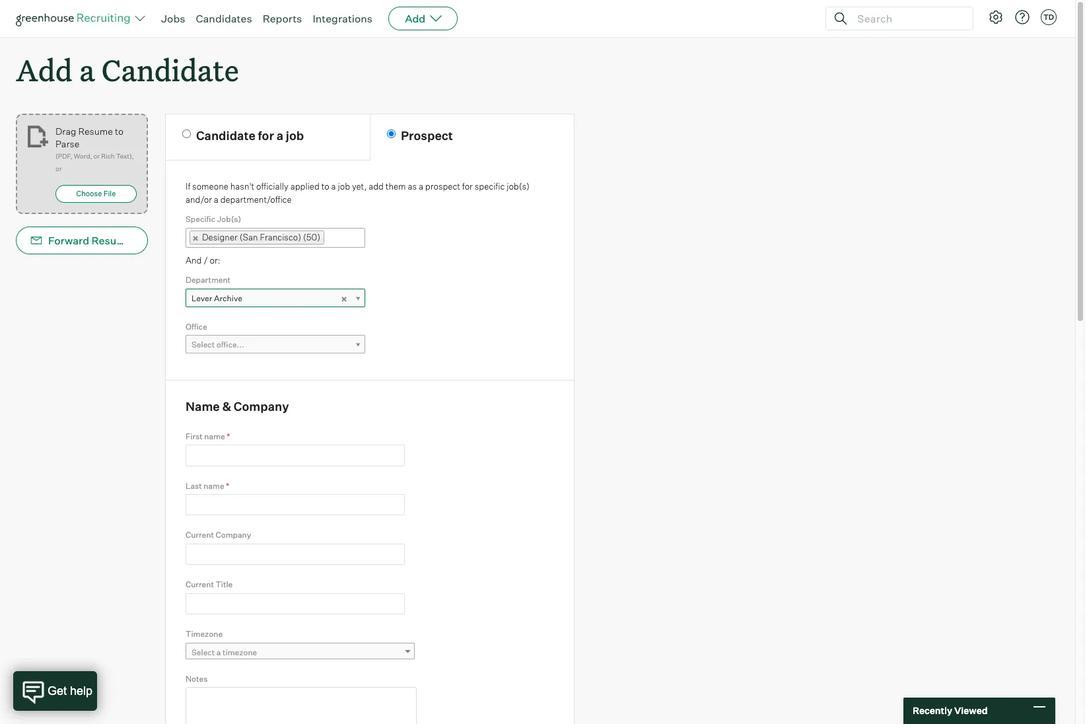Task type: locate. For each thing, give the bounding box(es) containing it.
1 vertical spatial candidate
[[196, 128, 255, 143]]

0 vertical spatial company
[[234, 399, 289, 414]]

current down last on the bottom left of page
[[186, 530, 214, 540]]

0 horizontal spatial to
[[115, 126, 124, 137]]

resume for forward
[[92, 234, 132, 247]]

company right &
[[234, 399, 289, 414]]

resume left via
[[92, 234, 132, 247]]

someone
[[192, 181, 228, 192]]

(50)
[[303, 232, 320, 242]]

0 horizontal spatial for
[[258, 128, 274, 143]]

name right last on the bottom left of page
[[204, 481, 224, 491]]

last
[[186, 481, 202, 491]]

job(s)
[[507, 181, 530, 192]]

1 horizontal spatial for
[[462, 181, 473, 192]]

1 vertical spatial *
[[226, 481, 229, 491]]

specific
[[475, 181, 505, 192]]

a
[[79, 50, 95, 89], [277, 128, 283, 143], [331, 181, 336, 192], [419, 181, 423, 192], [214, 194, 219, 205], [217, 647, 221, 657]]

current for current company
[[186, 530, 214, 540]]

and
[[186, 255, 202, 265]]

1 horizontal spatial to
[[322, 181, 330, 192]]

resume up rich
[[78, 126, 113, 137]]

add for add a candidate
[[16, 50, 72, 89]]

last name *
[[186, 481, 229, 491]]

0 vertical spatial select
[[192, 340, 215, 350]]

department/office
[[220, 194, 292, 205]]

candidate for a job
[[196, 128, 304, 143]]

jobs
[[161, 12, 185, 25]]

1 horizontal spatial job
[[338, 181, 350, 192]]

* for first name *
[[227, 431, 230, 441]]

None text field
[[186, 544, 405, 565], [186, 593, 405, 615], [186, 544, 405, 565], [186, 593, 405, 615]]

*
[[227, 431, 230, 441], [226, 481, 229, 491]]

a right "as"
[[419, 181, 423, 192]]

a down greenhouse recruiting image
[[79, 50, 95, 89]]

a left timezone
[[217, 647, 221, 657]]

as
[[408, 181, 417, 192]]

add a candidate
[[16, 50, 239, 89]]

select down timezone
[[192, 647, 215, 657]]

0 horizontal spatial job
[[286, 128, 304, 143]]

0 vertical spatial job
[[286, 128, 304, 143]]

candidates link
[[196, 12, 252, 25]]

to right applied
[[322, 181, 330, 192]]

candidate
[[102, 50, 239, 89], [196, 128, 255, 143]]

job up applied
[[286, 128, 304, 143]]

drag resume to parse (pdf, word, or rich text), or
[[55, 126, 134, 173]]

job left yet, on the top left
[[338, 181, 350, 192]]

job inside if someone hasn't officially applied to a job yet, add them as a prospect for specific job(s) and/or a department/office
[[338, 181, 350, 192]]

1 vertical spatial for
[[462, 181, 473, 192]]

company
[[234, 399, 289, 414], [216, 530, 251, 540]]

Search text field
[[854, 9, 961, 28]]

timezone
[[186, 629, 223, 639]]

first name *
[[186, 431, 230, 441]]

(pdf,
[[55, 152, 72, 160]]

None text field
[[324, 229, 338, 246], [186, 445, 405, 466], [186, 494, 405, 516], [324, 229, 338, 246], [186, 445, 405, 466], [186, 494, 405, 516]]

reports
[[263, 12, 302, 25]]

1 horizontal spatial or
[[94, 152, 100, 160]]

1 vertical spatial job
[[338, 181, 350, 192]]

select office... link
[[186, 335, 365, 354]]

current
[[186, 530, 214, 540], [186, 580, 214, 590]]

a down someone at top
[[214, 194, 219, 205]]

to
[[115, 126, 124, 137], [322, 181, 330, 192]]

0 vertical spatial current
[[186, 530, 214, 540]]

td
[[1044, 13, 1054, 22]]

lever
[[192, 293, 212, 303]]

file
[[104, 189, 116, 198]]

parse
[[55, 138, 79, 149]]

configure image
[[988, 9, 1004, 25]]

to up text),
[[115, 126, 124, 137]]

2 current from the top
[[186, 580, 214, 590]]

jobs link
[[161, 12, 185, 25]]

add
[[369, 181, 384, 192]]

for
[[258, 128, 274, 143], [462, 181, 473, 192]]

select
[[192, 340, 215, 350], [192, 647, 215, 657]]

name right the first in the bottom left of the page
[[204, 431, 225, 441]]

1 vertical spatial select
[[192, 647, 215, 657]]

0 vertical spatial candidate
[[102, 50, 239, 89]]

select a timezone
[[192, 647, 257, 657]]

recently
[[913, 705, 953, 716]]

0 vertical spatial for
[[258, 128, 274, 143]]

0 vertical spatial *
[[227, 431, 230, 441]]

0 vertical spatial name
[[204, 431, 225, 441]]

add for add
[[405, 12, 426, 25]]

or
[[94, 152, 100, 160], [55, 165, 62, 173]]

or down (pdf, on the top left
[[55, 165, 62, 173]]

select down office
[[192, 340, 215, 350]]

2 select from the top
[[192, 647, 215, 657]]

select a timezone link
[[186, 643, 415, 662]]

integrations
[[313, 12, 373, 25]]

add
[[405, 12, 426, 25], [16, 50, 72, 89]]

1 vertical spatial name
[[204, 481, 224, 491]]

or left rich
[[94, 152, 100, 160]]

lever archive link
[[186, 288, 365, 308]]

1 current from the top
[[186, 530, 214, 540]]

yet,
[[352, 181, 367, 192]]

company up title
[[216, 530, 251, 540]]

current left title
[[186, 580, 214, 590]]

and/or
[[186, 194, 212, 205]]

resume inside drag resume to parse (pdf, word, or rich text), or
[[78, 126, 113, 137]]

1 vertical spatial to
[[322, 181, 330, 192]]

* for last name *
[[226, 481, 229, 491]]

to inside drag resume to parse (pdf, word, or rich text), or
[[115, 126, 124, 137]]

&
[[222, 399, 231, 414]]

candidates
[[196, 12, 252, 25]]

0 vertical spatial to
[[115, 126, 124, 137]]

resume inside button
[[92, 234, 132, 247]]

designer (san francisco) (50)
[[202, 232, 320, 242]]

candidate right the 'candidate for a job' option
[[196, 128, 255, 143]]

applied
[[290, 181, 320, 192]]

forward resume via email button
[[16, 227, 179, 254]]

* right last on the bottom left of page
[[226, 481, 229, 491]]

for up officially
[[258, 128, 274, 143]]

name
[[186, 399, 220, 414]]

for left specific
[[462, 181, 473, 192]]

department
[[186, 275, 231, 285]]

name & company
[[186, 399, 289, 414]]

via
[[134, 234, 148, 247]]

1 vertical spatial or
[[55, 165, 62, 173]]

* down &
[[227, 431, 230, 441]]

resume for drag
[[78, 126, 113, 137]]

1 vertical spatial current
[[186, 580, 214, 590]]

francisco)
[[260, 232, 301, 242]]

a left yet, on the top left
[[331, 181, 336, 192]]

select for select a timezone
[[192, 647, 215, 657]]

1 vertical spatial add
[[16, 50, 72, 89]]

job
[[286, 128, 304, 143], [338, 181, 350, 192]]

add inside "add" popup button
[[405, 12, 426, 25]]

candidate down jobs link
[[102, 50, 239, 89]]

0 vertical spatial resume
[[78, 126, 113, 137]]

0 vertical spatial or
[[94, 152, 100, 160]]

1 select from the top
[[192, 340, 215, 350]]

0 vertical spatial add
[[405, 12, 426, 25]]

resume
[[78, 126, 113, 137], [92, 234, 132, 247]]

1 horizontal spatial add
[[405, 12, 426, 25]]

name
[[204, 431, 225, 441], [204, 481, 224, 491]]

add button
[[389, 7, 458, 30]]

0 horizontal spatial add
[[16, 50, 72, 89]]

0 horizontal spatial or
[[55, 165, 62, 173]]

office
[[186, 322, 207, 331]]

1 vertical spatial resume
[[92, 234, 132, 247]]

prospect
[[425, 181, 460, 192]]



Task type: describe. For each thing, give the bounding box(es) containing it.
email
[[151, 234, 179, 247]]

prospect
[[401, 128, 453, 143]]

and / or:
[[186, 255, 220, 265]]

/
[[204, 255, 208, 265]]

greenhouse recruiting image
[[16, 11, 135, 26]]

td button
[[1041, 9, 1057, 25]]

word,
[[74, 152, 92, 160]]

1 vertical spatial company
[[216, 530, 251, 540]]

Candidate for a job radio
[[182, 130, 191, 138]]

choose file
[[76, 189, 116, 198]]

officially
[[256, 181, 289, 192]]

hasn't
[[230, 181, 254, 192]]

forward resume via email
[[48, 234, 179, 247]]

current company
[[186, 530, 251, 540]]

viewed
[[955, 705, 988, 716]]

lever archive
[[192, 293, 242, 303]]

to inside if someone hasn't officially applied to a job yet, add them as a prospect for specific job(s) and/or a department/office
[[322, 181, 330, 192]]

choose
[[76, 189, 102, 198]]

specific
[[186, 214, 215, 224]]

office...
[[217, 340, 244, 350]]

name for first
[[204, 431, 225, 441]]

a inside select a timezone link
[[217, 647, 221, 657]]

first
[[186, 431, 203, 441]]

(san
[[240, 232, 258, 242]]

if someone hasn't officially applied to a job yet, add them as a prospect for specific job(s) and/or a department/office
[[186, 181, 530, 205]]

job(s)
[[217, 214, 241, 224]]

td button
[[1039, 7, 1060, 28]]

reports link
[[263, 12, 302, 25]]

select office...
[[192, 340, 244, 350]]

text),
[[116, 152, 134, 160]]

timezone
[[223, 647, 257, 657]]

for inside if someone hasn't officially applied to a job yet, add them as a prospect for specific job(s) and/or a department/office
[[462, 181, 473, 192]]

archive
[[214, 293, 242, 303]]

a up officially
[[277, 128, 283, 143]]

designer
[[202, 232, 238, 242]]

recently viewed
[[913, 705, 988, 716]]

rich
[[101, 152, 115, 160]]

select for select office...
[[192, 340, 215, 350]]

specific job(s)
[[186, 214, 241, 224]]

them
[[386, 181, 406, 192]]

integrations link
[[313, 12, 373, 25]]

if
[[186, 181, 190, 192]]

or:
[[210, 255, 220, 265]]

notes
[[186, 674, 208, 684]]

current title
[[186, 580, 233, 590]]

title
[[216, 580, 233, 590]]

Notes text field
[[186, 687, 417, 724]]

current for current title
[[186, 580, 214, 590]]

name for last
[[204, 481, 224, 491]]

Prospect radio
[[387, 130, 396, 138]]

forward
[[48, 234, 89, 247]]

drag
[[55, 126, 76, 137]]



Task type: vqa. For each thing, say whether or not it's contained in the screenshot.
RECRUITING
no



